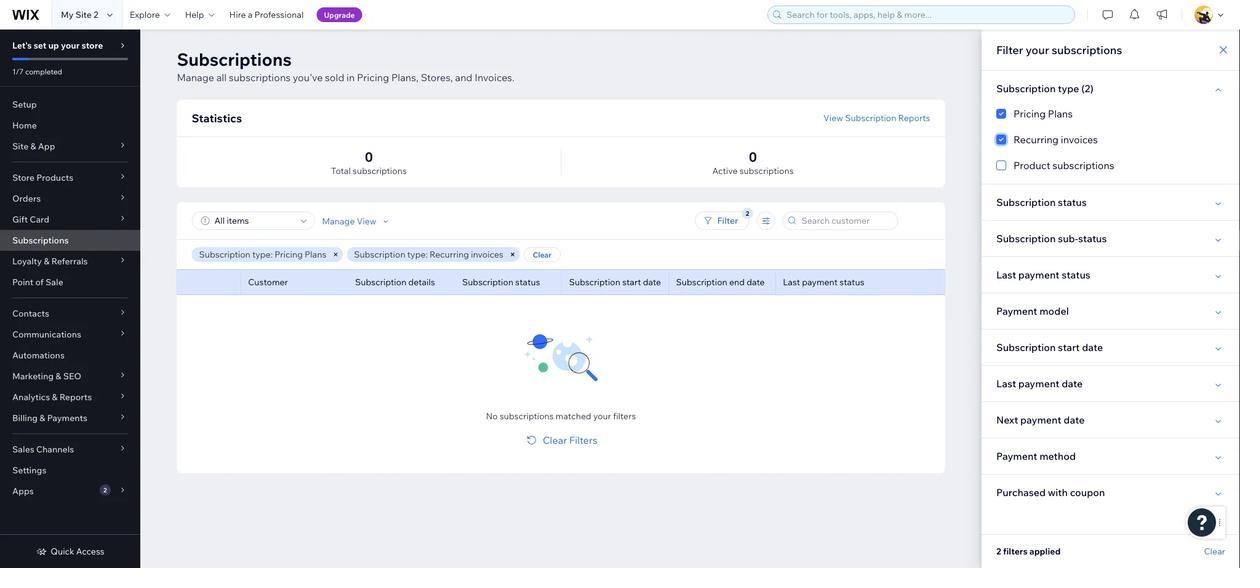 Task type: locate. For each thing, give the bounding box(es) containing it.
you've
[[293, 71, 323, 84]]

Recurring invoices checkbox
[[996, 132, 1225, 147]]

1 vertical spatial invoices
[[471, 249, 503, 260]]

subscriptions up all
[[177, 48, 292, 70]]

subscriptions inside sidebar "element"
[[12, 235, 69, 246]]

channels
[[36, 444, 74, 455]]

type
[[1058, 82, 1079, 95], [252, 249, 271, 260], [407, 249, 426, 260]]

in
[[347, 71, 355, 84]]

0 inside 0 total subscriptions
[[365, 149, 373, 165]]

0 inside 0 active subscriptions
[[749, 149, 757, 165]]

2 for 2 filters applied
[[996, 547, 1001, 557]]

your right the up
[[61, 40, 80, 51]]

0 vertical spatial invoices
[[1061, 134, 1098, 146]]

site down home
[[12, 141, 28, 152]]

marketing & seo
[[12, 371, 81, 382]]

1 horizontal spatial invoices
[[1061, 134, 1098, 146]]

home link
[[0, 115, 140, 136]]

1 payment from the top
[[996, 305, 1037, 318]]

1 : from the left
[[271, 249, 273, 260]]

1 horizontal spatial pricing
[[357, 71, 389, 84]]

: for : recurring invoices
[[426, 249, 428, 260]]

2 vertical spatial clear
[[1204, 547, 1225, 557]]

1 horizontal spatial reports
[[898, 113, 930, 123]]

1 vertical spatial recurring
[[430, 249, 469, 260]]

subscriptions right active
[[740, 166, 794, 176]]

quick
[[51, 547, 74, 557]]

2 horizontal spatial type
[[1058, 82, 1079, 95]]

0 horizontal spatial your
[[61, 40, 80, 51]]

filter inside button
[[717, 215, 738, 226]]

site right my
[[75, 9, 92, 20]]

& inside dropdown button
[[56, 371, 61, 382]]

1 horizontal spatial subscription start date
[[996, 342, 1103, 354]]

Product subscriptions checkbox
[[996, 158, 1225, 173]]

2 down settings "link"
[[103, 487, 107, 494]]

0
[[365, 149, 373, 165], [749, 149, 757, 165]]

hire a professional link
[[222, 0, 311, 30]]

& right the loyalty
[[44, 256, 49, 267]]

1 horizontal spatial clear button
[[1204, 547, 1225, 558]]

billing & payments
[[12, 413, 87, 424]]

subscriptions inside subscriptions manage all subscriptions you've sold in pricing plans, stores, and invoices.
[[177, 48, 292, 70]]

1 horizontal spatial subscriptions
[[177, 48, 292, 70]]

marketing & seo button
[[0, 366, 140, 387]]

pricing right the in
[[357, 71, 389, 84]]

1 horizontal spatial recurring
[[1014, 134, 1059, 146]]

payments
[[47, 413, 87, 424]]

sub-
[[1058, 233, 1078, 245]]

recurring up details
[[430, 249, 469, 260]]

subscriptions down card
[[12, 235, 69, 246]]

1 horizontal spatial 0
[[749, 149, 757, 165]]

0 horizontal spatial start
[[622, 277, 641, 288]]

purchased
[[996, 487, 1046, 499]]

1 vertical spatial view
[[357, 216, 376, 227]]

0 vertical spatial reports
[[898, 113, 930, 123]]

store products
[[12, 172, 73, 183]]

your for filters
[[593, 411, 611, 422]]

1 horizontal spatial view
[[823, 113, 843, 123]]

home
[[12, 120, 37, 131]]

plans inside pricing plans checkbox
[[1048, 108, 1073, 120]]

clear inside button
[[533, 250, 551, 259]]

settings
[[12, 465, 46, 476]]

subscriptions down recurring invoices checkbox
[[1053, 159, 1114, 172]]

0 horizontal spatial :
[[271, 249, 273, 260]]

automations
[[12, 350, 65, 361]]

no subscriptions matched your filters
[[486, 411, 636, 422]]

2 : from the left
[[426, 249, 428, 260]]

0 horizontal spatial plans
[[305, 249, 326, 260]]

type left (2)
[[1058, 82, 1079, 95]]

billing
[[12, 413, 38, 424]]

pricing down the subscription type (2)
[[1014, 108, 1046, 120]]

1 vertical spatial subscription status
[[462, 277, 540, 288]]

1 0 from the left
[[365, 149, 373, 165]]

1 vertical spatial payment
[[996, 450, 1037, 463]]

filters
[[569, 434, 598, 447]]

0 horizontal spatial subscriptions
[[12, 235, 69, 246]]

type for subscription type : recurring invoices
[[407, 249, 426, 260]]

0 horizontal spatial site
[[12, 141, 28, 152]]

0 horizontal spatial invoices
[[471, 249, 503, 260]]

0 horizontal spatial type
[[252, 249, 271, 260]]

1 vertical spatial subscriptions
[[12, 235, 69, 246]]

1 vertical spatial start
[[1058, 342, 1080, 354]]

your for store
[[61, 40, 80, 51]]

product
[[1014, 159, 1050, 172]]

recurring up product
[[1014, 134, 1059, 146]]

sale
[[46, 277, 63, 288]]

subscriptions for subscriptions manage all subscriptions you've sold in pricing plans, stores, and invoices.
[[177, 48, 292, 70]]

gift card button
[[0, 209, 140, 230]]

payment up 'purchased'
[[996, 450, 1037, 463]]

reports inside "button"
[[898, 113, 930, 123]]

1 horizontal spatial last payment status
[[996, 269, 1090, 281]]

type up customer
[[252, 249, 271, 260]]

0 vertical spatial plans
[[1048, 108, 1073, 120]]

1 horizontal spatial your
[[593, 411, 611, 422]]

gift card
[[12, 214, 49, 225]]

0 vertical spatial manage
[[177, 71, 214, 84]]

2 left applied
[[996, 547, 1001, 557]]

0 vertical spatial payment
[[996, 305, 1037, 318]]

subscription
[[996, 82, 1056, 95], [845, 113, 896, 123], [996, 196, 1056, 209], [996, 233, 1056, 245], [199, 249, 250, 260], [354, 249, 405, 260], [355, 277, 406, 288], [462, 277, 513, 288], [569, 277, 620, 288], [676, 277, 727, 288], [996, 342, 1056, 354]]

1 vertical spatial site
[[12, 141, 28, 152]]

1 horizontal spatial manage
[[322, 216, 355, 227]]

0 horizontal spatial view
[[357, 216, 376, 227]]

filters right matched
[[613, 411, 636, 422]]

clear
[[533, 250, 551, 259], [543, 434, 567, 447], [1204, 547, 1225, 557]]

clear filters
[[543, 434, 598, 447]]

1 horizontal spatial :
[[426, 249, 428, 260]]

orders button
[[0, 188, 140, 209]]

invoices
[[1061, 134, 1098, 146], [471, 249, 503, 260]]

1 horizontal spatial subscription status
[[996, 196, 1087, 209]]

2 vertical spatial 2
[[996, 547, 1001, 557]]

filter down active
[[717, 215, 738, 226]]

automations link
[[0, 345, 140, 366]]

payment
[[996, 305, 1037, 318], [996, 450, 1037, 463]]

subscriptions up (2)
[[1052, 43, 1122, 57]]

type up details
[[407, 249, 426, 260]]

reports inside popup button
[[60, 392, 92, 403]]

setup link
[[0, 94, 140, 115]]

& for loyalty
[[44, 256, 49, 267]]

0 horizontal spatial 2
[[94, 9, 98, 20]]

of
[[35, 277, 44, 288]]

app
[[38, 141, 55, 152]]

your up the subscription type (2)
[[1026, 43, 1049, 57]]

sold
[[325, 71, 344, 84]]

& left app
[[30, 141, 36, 152]]

1 vertical spatial 2
[[103, 487, 107, 494]]

last up next
[[996, 378, 1016, 390]]

Pricing Plans checkbox
[[996, 106, 1225, 121]]

reports
[[898, 113, 930, 123], [60, 392, 92, 403]]

manage left all
[[177, 71, 214, 84]]

0 horizontal spatial manage
[[177, 71, 214, 84]]

payment left model
[[996, 305, 1037, 318]]

manage down total in the left top of the page
[[322, 216, 355, 227]]

manage inside popup button
[[322, 216, 355, 227]]

0 vertical spatial clear button
[[524, 247, 561, 262]]

1 vertical spatial filter
[[717, 215, 738, 226]]

0 horizontal spatial filter
[[717, 215, 738, 226]]

& for analytics
[[52, 392, 58, 403]]

1 vertical spatial reports
[[60, 392, 92, 403]]

my
[[61, 9, 74, 20]]

2 payment from the top
[[996, 450, 1037, 463]]

1 horizontal spatial type
[[407, 249, 426, 260]]

subscription inside view subscription reports "button"
[[845, 113, 896, 123]]

0 vertical spatial filter
[[996, 43, 1023, 57]]

contacts button
[[0, 303, 140, 324]]

filter button
[[695, 212, 749, 230]]

plans down manage view
[[305, 249, 326, 260]]

1 horizontal spatial filter
[[996, 43, 1023, 57]]

1 horizontal spatial plans
[[1048, 108, 1073, 120]]

plans
[[1048, 108, 1073, 120], [305, 249, 326, 260]]

a
[[248, 9, 253, 20]]

0 horizontal spatial reports
[[60, 392, 92, 403]]

& inside "dropdown button"
[[44, 256, 49, 267]]

subscription type (2)
[[996, 82, 1094, 95]]

your inside sidebar "element"
[[61, 40, 80, 51]]

1 vertical spatial clear button
[[1204, 547, 1225, 558]]

last payment status
[[996, 269, 1090, 281], [783, 277, 864, 288]]

subscriptions inside checkbox
[[1053, 159, 1114, 172]]

0 vertical spatial pricing
[[357, 71, 389, 84]]

2 0 from the left
[[749, 149, 757, 165]]

0 horizontal spatial last payment status
[[783, 277, 864, 288]]

subscription type : recurring invoices
[[354, 249, 503, 260]]

communications button
[[0, 324, 140, 345]]

last up payment model at the right bottom
[[996, 269, 1016, 281]]

2 vertical spatial pricing
[[275, 249, 303, 260]]

: up customer
[[271, 249, 273, 260]]

payment for payment method
[[996, 450, 1037, 463]]

subscriptions
[[177, 48, 292, 70], [12, 235, 69, 246]]

0 horizontal spatial subscription start date
[[569, 277, 661, 288]]

manage inside subscriptions manage all subscriptions you've sold in pricing plans, stores, and invoices.
[[177, 71, 214, 84]]

& for site
[[30, 141, 36, 152]]

0 horizontal spatial subscription status
[[462, 277, 540, 288]]

1 vertical spatial clear
[[543, 434, 567, 447]]

0 vertical spatial clear
[[533, 250, 551, 259]]

1 horizontal spatial start
[[1058, 342, 1080, 354]]

pricing up customer
[[275, 249, 303, 260]]

clear inside 'button'
[[543, 434, 567, 447]]

1 horizontal spatial site
[[75, 9, 92, 20]]

& up billing & payments
[[52, 392, 58, 403]]

start
[[622, 277, 641, 288], [1058, 342, 1080, 354]]

filter for filter your subscriptions
[[996, 43, 1023, 57]]

subscription status
[[996, 196, 1087, 209], [462, 277, 540, 288]]

status
[[1058, 196, 1087, 209], [1078, 233, 1107, 245], [1062, 269, 1090, 281], [515, 277, 540, 288], [840, 277, 864, 288]]

2 horizontal spatial pricing
[[1014, 108, 1046, 120]]

plans up recurring invoices
[[1048, 108, 1073, 120]]

0 horizontal spatial recurring
[[430, 249, 469, 260]]

coupon
[[1070, 487, 1105, 499]]

details
[[408, 277, 435, 288]]

& right billing
[[40, 413, 45, 424]]

filters left applied
[[1003, 547, 1028, 557]]

(2)
[[1081, 82, 1094, 95]]

0 vertical spatial recurring
[[1014, 134, 1059, 146]]

:
[[271, 249, 273, 260], [426, 249, 428, 260]]

upgrade
[[324, 10, 355, 19]]

0 horizontal spatial filters
[[613, 411, 636, 422]]

: up details
[[426, 249, 428, 260]]

1 vertical spatial filters
[[1003, 547, 1028, 557]]

0 horizontal spatial 0
[[365, 149, 373, 165]]

payment
[[1018, 269, 1060, 281], [802, 277, 838, 288], [1018, 378, 1060, 390], [1020, 414, 1061, 426]]

0 vertical spatial view
[[823, 113, 843, 123]]

Search customer field
[[798, 212, 894, 230]]

1 horizontal spatial 2
[[103, 487, 107, 494]]

2 filters applied
[[996, 547, 1061, 557]]

& left "seo"
[[56, 371, 61, 382]]

no
[[486, 411, 498, 422]]

2 right my
[[94, 9, 98, 20]]

& inside "popup button"
[[30, 141, 36, 152]]

gift
[[12, 214, 28, 225]]

0 vertical spatial subscriptions
[[177, 48, 292, 70]]

point
[[12, 277, 33, 288]]

invoices.
[[475, 71, 515, 84]]

set
[[34, 40, 46, 51]]

subscriptions right total in the left top of the page
[[353, 166, 407, 176]]

2 inside sidebar "element"
[[103, 487, 107, 494]]

1 vertical spatial pricing
[[1014, 108, 1046, 120]]

0 vertical spatial subscription start date
[[569, 277, 661, 288]]

subscriptions right all
[[229, 71, 291, 84]]

filter up the subscription type (2)
[[996, 43, 1023, 57]]

manage view button
[[322, 216, 391, 227]]

2 horizontal spatial 2
[[996, 547, 1001, 557]]

Search for tools, apps, help & more... field
[[783, 6, 1071, 23]]

your right matched
[[593, 411, 611, 422]]

1 vertical spatial manage
[[322, 216, 355, 227]]

clear filters button
[[524, 433, 598, 448]]



Task type: describe. For each thing, give the bounding box(es) containing it.
subscription sub-status
[[996, 233, 1107, 245]]

method
[[1040, 450, 1076, 463]]

0 for 0 active subscriptions
[[749, 149, 757, 165]]

next
[[996, 414, 1018, 426]]

0 vertical spatial start
[[622, 277, 641, 288]]

& for marketing
[[56, 371, 61, 382]]

loyalty & referrals
[[12, 256, 88, 267]]

sales
[[12, 444, 34, 455]]

next payment date
[[996, 414, 1085, 426]]

0 for 0 total subscriptions
[[365, 149, 373, 165]]

statistics
[[192, 111, 242, 125]]

setup
[[12, 99, 37, 110]]

matched
[[556, 411, 591, 422]]

0 vertical spatial 2
[[94, 9, 98, 20]]

clear for the left clear button
[[533, 250, 551, 259]]

pricing inside subscriptions manage all subscriptions you've sold in pricing plans, stores, and invoices.
[[357, 71, 389, 84]]

1 horizontal spatial filters
[[1003, 547, 1028, 557]]

payment model
[[996, 305, 1069, 318]]

sales channels
[[12, 444, 74, 455]]

point of sale
[[12, 277, 63, 288]]

view inside popup button
[[357, 216, 376, 227]]

0 vertical spatial subscription status
[[996, 196, 1087, 209]]

up
[[48, 40, 59, 51]]

invoices inside checkbox
[[1061, 134, 1098, 146]]

subscriptions for subscriptions
[[12, 235, 69, 246]]

subscriptions inside 0 active subscriptions
[[740, 166, 794, 176]]

card
[[30, 214, 49, 225]]

analytics
[[12, 392, 50, 403]]

recurring inside checkbox
[[1014, 134, 1059, 146]]

and
[[455, 71, 472, 84]]

payment for payment model
[[996, 305, 1037, 318]]

professional
[[255, 9, 304, 20]]

purchased with coupon
[[996, 487, 1105, 499]]

let's
[[12, 40, 32, 51]]

0 total subscriptions
[[331, 149, 407, 176]]

filter for filter
[[717, 215, 738, 226]]

hire a professional
[[229, 9, 304, 20]]

store products button
[[0, 167, 140, 188]]

active
[[712, 166, 738, 176]]

view subscription reports
[[823, 113, 930, 123]]

settings link
[[0, 460, 140, 481]]

last payment date
[[996, 378, 1083, 390]]

let's set up your store
[[12, 40, 103, 51]]

1 vertical spatial subscription start date
[[996, 342, 1103, 354]]

0 vertical spatial site
[[75, 9, 92, 20]]

subscriptions inside 0 total subscriptions
[[353, 166, 407, 176]]

referrals
[[51, 256, 88, 267]]

apps
[[12, 486, 34, 497]]

reports for view subscription reports
[[898, 113, 930, 123]]

point of sale link
[[0, 272, 140, 293]]

store
[[12, 172, 35, 183]]

subscription end date
[[676, 277, 765, 288]]

sidebar element
[[0, 30, 140, 569]]

pricing plans
[[1014, 108, 1073, 120]]

0 vertical spatial filters
[[613, 411, 636, 422]]

customer
[[248, 277, 288, 288]]

subscription type : pricing plans
[[199, 249, 326, 260]]

& for billing
[[40, 413, 45, 424]]

filter your subscriptions
[[996, 43, 1122, 57]]

subscriptions manage all subscriptions you've sold in pricing plans, stores, and invoices.
[[177, 48, 515, 84]]

Unsaved view field
[[211, 212, 297, 230]]

my site 2
[[61, 9, 98, 20]]

model
[[1040, 305, 1069, 318]]

site & app button
[[0, 136, 140, 157]]

subscriptions right "no"
[[500, 411, 554, 422]]

loyalty & referrals button
[[0, 251, 140, 272]]

with
[[1048, 487, 1068, 499]]

upgrade button
[[317, 7, 362, 22]]

subscriptions link
[[0, 230, 140, 251]]

reports for analytics & reports
[[60, 392, 92, 403]]

products
[[36, 172, 73, 183]]

manage view
[[322, 216, 376, 227]]

stores,
[[421, 71, 453, 84]]

pricing inside checkbox
[[1014, 108, 1046, 120]]

payment method
[[996, 450, 1076, 463]]

billing & payments button
[[0, 408, 140, 429]]

view subscription reports button
[[823, 113, 930, 124]]

communications
[[12, 329, 81, 340]]

0 horizontal spatial pricing
[[275, 249, 303, 260]]

1 vertical spatial plans
[[305, 249, 326, 260]]

help
[[185, 9, 204, 20]]

loyalty
[[12, 256, 42, 267]]

all
[[216, 71, 227, 84]]

end
[[729, 277, 745, 288]]

applied
[[1029, 547, 1061, 557]]

2 horizontal spatial your
[[1026, 43, 1049, 57]]

clear for the bottom clear button
[[1204, 547, 1225, 557]]

site inside "popup button"
[[12, 141, 28, 152]]

0 horizontal spatial clear button
[[524, 247, 561, 262]]

: for : pricing plans
[[271, 249, 273, 260]]

type for subscription type : pricing plans
[[252, 249, 271, 260]]

explore
[[130, 9, 160, 20]]

subscriptions inside subscriptions manage all subscriptions you've sold in pricing plans, stores, and invoices.
[[229, 71, 291, 84]]

seo
[[63, 371, 81, 382]]

type for subscription type (2)
[[1058, 82, 1079, 95]]

last right 'end'
[[783, 277, 800, 288]]

quick access button
[[36, 547, 104, 558]]

plans,
[[391, 71, 419, 84]]

help button
[[178, 0, 222, 30]]

contacts
[[12, 308, 49, 319]]

marketing
[[12, 371, 54, 382]]

1/7 completed
[[12, 67, 62, 76]]

store
[[81, 40, 103, 51]]

view inside "button"
[[823, 113, 843, 123]]

2 for 2
[[103, 487, 107, 494]]

total
[[331, 166, 351, 176]]

orders
[[12, 193, 41, 204]]



Task type: vqa. For each thing, say whether or not it's contained in the screenshot.
leftmost start
yes



